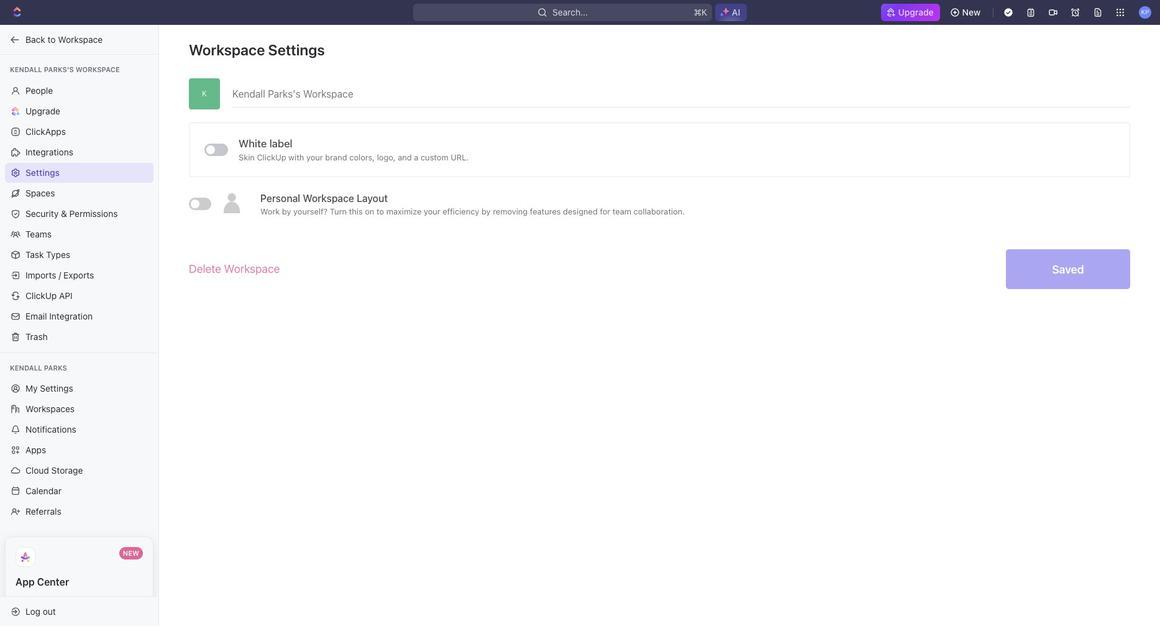 Task type: locate. For each thing, give the bounding box(es) containing it.
clickup down label
[[257, 152, 286, 162]]

integrations link
[[5, 142, 154, 162]]

kendall for my settings
[[10, 363, 42, 371]]

workspace inside button
[[224, 262, 280, 275]]

your inside white label skin clickup with your brand colors, logo, and a custom url.
[[307, 152, 323, 162]]

1 vertical spatial upgrade
[[25, 105, 60, 116]]

0 vertical spatial kendall
[[10, 65, 42, 73]]

0 vertical spatial upgrade link
[[881, 4, 940, 21]]

1 vertical spatial kendall
[[10, 363, 42, 371]]

maximize
[[387, 206, 422, 216]]

removing
[[493, 206, 528, 216]]

imports / exports link
[[5, 265, 154, 285]]

work
[[260, 206, 280, 216]]

&
[[61, 208, 67, 219]]

1 horizontal spatial your
[[424, 206, 441, 216]]

0 vertical spatial upgrade
[[899, 7, 934, 17]]

0 horizontal spatial to
[[48, 34, 56, 44]]

1 vertical spatial to
[[377, 206, 384, 216]]

0 vertical spatial new
[[963, 7, 981, 17]]

your
[[307, 152, 323, 162], [424, 206, 441, 216]]

layout
[[357, 193, 388, 204]]

1 vertical spatial upgrade link
[[5, 101, 154, 121]]

0 vertical spatial to
[[48, 34, 56, 44]]

workspace right delete
[[224, 262, 280, 275]]

search...
[[553, 7, 588, 17]]

kendall for people
[[10, 65, 42, 73]]

0 horizontal spatial upgrade link
[[5, 101, 154, 121]]

k
[[202, 89, 207, 98]]

1 vertical spatial new
[[123, 549, 139, 557]]

back to workspace button
[[5, 30, 147, 49]]

colors,
[[350, 152, 375, 162]]

to
[[48, 34, 56, 44], [377, 206, 384, 216]]

your inside personal workspace layout work by yourself? turn this on to maximize your efficiency by removing features designed for team collaboration.
[[424, 206, 441, 216]]

workspace settings
[[189, 41, 325, 58]]

1 horizontal spatial new
[[963, 7, 981, 17]]

yourself?
[[294, 206, 328, 216]]

0 horizontal spatial clickup
[[25, 290, 57, 301]]

2 vertical spatial settings
[[40, 383, 73, 394]]

clickapps link
[[5, 122, 154, 141]]

0 horizontal spatial upgrade
[[25, 105, 60, 116]]

integrations
[[25, 146, 73, 157]]

turn
[[330, 206, 347, 216]]

upgrade left new button on the right top
[[899, 7, 934, 17]]

parks
[[44, 363, 67, 371]]

my settings
[[25, 383, 73, 394]]

0 vertical spatial clickup
[[257, 152, 286, 162]]

log out
[[25, 606, 56, 616]]

email
[[25, 311, 47, 321]]

to inside button
[[48, 34, 56, 44]]

out
[[43, 606, 56, 616]]

features
[[530, 206, 561, 216]]

your right maximize
[[424, 206, 441, 216]]

1 horizontal spatial by
[[482, 206, 491, 216]]

saved
[[1053, 263, 1085, 276]]

with
[[289, 152, 304, 162]]

apps
[[25, 445, 46, 455]]

app center
[[16, 576, 69, 588]]

referrals link
[[5, 502, 154, 522]]

calendar link
[[5, 481, 154, 501]]

kp
[[1142, 8, 1150, 16]]

1 horizontal spatial upgrade
[[899, 7, 934, 17]]

0 horizontal spatial by
[[282, 206, 291, 216]]

referrals
[[25, 506, 61, 517]]

to right back
[[48, 34, 56, 44]]

clickup down imports
[[25, 290, 57, 301]]

a
[[414, 152, 419, 162]]

new
[[963, 7, 981, 17], [123, 549, 139, 557]]

api
[[59, 290, 73, 301]]

2 by from the left
[[482, 206, 491, 216]]

1 horizontal spatial clickup
[[257, 152, 286, 162]]

upgrade link up clickapps link
[[5, 101, 154, 121]]

security & permissions
[[25, 208, 118, 219]]

clickup
[[257, 152, 286, 162], [25, 290, 57, 301]]

1 vertical spatial your
[[424, 206, 441, 216]]

workspace up kendall parks's workspace
[[58, 34, 103, 44]]

1 vertical spatial clickup
[[25, 290, 57, 301]]

clickup api
[[25, 290, 73, 301]]

apps link
[[5, 440, 154, 460]]

kendall up my
[[10, 363, 42, 371]]

upgrade link left new button on the right top
[[881, 4, 940, 21]]

1 horizontal spatial to
[[377, 206, 384, 216]]

upgrade for right upgrade link
[[899, 7, 934, 17]]

this
[[349, 206, 363, 216]]

clickup inside white label skin clickup with your brand colors, logo, and a custom url.
[[257, 152, 286, 162]]

your right 'with'
[[307, 152, 323, 162]]

to inside personal workspace layout work by yourself? turn this on to maximize your efficiency by removing features designed for team collaboration.
[[377, 206, 384, 216]]

my
[[25, 383, 38, 394]]

1 kendall from the top
[[10, 65, 42, 73]]

notifications link
[[5, 420, 154, 440]]

by down personal
[[282, 206, 291, 216]]

0 vertical spatial settings
[[268, 41, 325, 58]]

upgrade up clickapps
[[25, 105, 60, 116]]

clickup api link
[[5, 286, 154, 306]]

2 kendall from the top
[[10, 363, 42, 371]]

0 vertical spatial your
[[307, 152, 323, 162]]

upgrade link
[[881, 4, 940, 21], [5, 101, 154, 121]]

parks's
[[44, 65, 74, 73]]

app
[[16, 576, 35, 588]]

workspace
[[58, 34, 103, 44], [189, 41, 265, 58], [76, 65, 120, 73], [303, 193, 354, 204], [224, 262, 280, 275]]

workspace up "turn"
[[303, 193, 354, 204]]

skin
[[239, 152, 255, 162]]

to right on
[[377, 206, 384, 216]]

by left removing
[[482, 206, 491, 216]]

calendar
[[25, 486, 62, 496]]

personal workspace layout work by yourself? turn this on to maximize your efficiency by removing features designed for team collaboration.
[[260, 193, 685, 216]]

teams
[[25, 228, 52, 239]]

0 horizontal spatial your
[[307, 152, 323, 162]]

kendall up people
[[10, 65, 42, 73]]



Task type: vqa. For each thing, say whether or not it's contained in the screenshot.
Email Integration link
yes



Task type: describe. For each thing, give the bounding box(es) containing it.
email integration link
[[5, 306, 154, 326]]

log out button
[[5, 602, 148, 621]]

storage
[[51, 465, 83, 476]]

notifications
[[25, 424, 76, 435]]

security
[[25, 208, 59, 219]]

for
[[600, 206, 611, 216]]

ai button
[[716, 4, 748, 21]]

brand
[[325, 152, 347, 162]]

settings for my
[[40, 383, 73, 394]]

trash link
[[5, 327, 154, 347]]

personal
[[260, 193, 300, 204]]

team
[[613, 206, 632, 216]]

Team Na﻿me text field
[[233, 78, 1131, 107]]

cloud storage link
[[5, 461, 154, 481]]

task
[[25, 249, 44, 260]]

spaces
[[25, 187, 55, 198]]

workspace inside personal workspace layout work by yourself? turn this on to maximize your efficiency by removing features designed for team collaboration.
[[303, 193, 354, 204]]

imports / exports
[[25, 270, 94, 280]]

1 vertical spatial settings
[[25, 167, 60, 178]]

task types
[[25, 249, 70, 260]]

clickapps
[[25, 126, 66, 136]]

cloud
[[25, 465, 49, 476]]

settings for workspace
[[268, 41, 325, 58]]

on
[[365, 206, 375, 216]]

workspaces
[[25, 403, 75, 414]]

kp button
[[1136, 2, 1156, 22]]

new button
[[945, 2, 989, 22]]

delete workspace button
[[189, 256, 280, 283]]

back to workspace
[[25, 34, 103, 44]]

people
[[25, 85, 53, 95]]

/
[[59, 270, 61, 280]]

designed
[[563, 206, 598, 216]]

trash
[[25, 331, 48, 342]]

ai
[[732, 7, 741, 17]]

1 by from the left
[[282, 206, 291, 216]]

delete workspace
[[189, 262, 280, 275]]

1 horizontal spatial upgrade link
[[881, 4, 940, 21]]

spaces link
[[5, 183, 154, 203]]

logo,
[[377, 152, 396, 162]]

back
[[25, 34, 45, 44]]

label
[[270, 137, 293, 150]]

workspaces link
[[5, 399, 154, 419]]

0 horizontal spatial new
[[123, 549, 139, 557]]

⌘k
[[694, 7, 707, 17]]

center
[[37, 576, 69, 588]]

integration
[[49, 311, 93, 321]]

efficiency
[[443, 206, 480, 216]]

and
[[398, 152, 412, 162]]

kendall parks
[[10, 363, 67, 371]]

workspace inside button
[[58, 34, 103, 44]]

permissions
[[69, 208, 118, 219]]

task types link
[[5, 245, 154, 265]]

types
[[46, 249, 70, 260]]

email integration
[[25, 311, 93, 321]]

kendall parks's workspace
[[10, 65, 120, 73]]

upgrade for leftmost upgrade link
[[25, 105, 60, 116]]

security & permissions link
[[5, 204, 154, 224]]

workspace up 'people' link
[[76, 65, 120, 73]]

people link
[[5, 81, 154, 100]]

white
[[239, 137, 267, 150]]

imports
[[25, 270, 56, 280]]

white label skin clickup with your brand colors, logo, and a custom url.
[[239, 137, 469, 162]]

collaboration.
[[634, 206, 685, 216]]

new inside button
[[963, 7, 981, 17]]

saved button
[[1007, 249, 1131, 289]]

log
[[25, 606, 40, 616]]

custom
[[421, 152, 449, 162]]

settings link
[[5, 163, 154, 182]]

exports
[[63, 270, 94, 280]]

workspace up k
[[189, 41, 265, 58]]

cloud storage
[[25, 465, 83, 476]]

delete
[[189, 262, 221, 275]]

my settings link
[[5, 379, 154, 399]]

url.
[[451, 152, 469, 162]]



